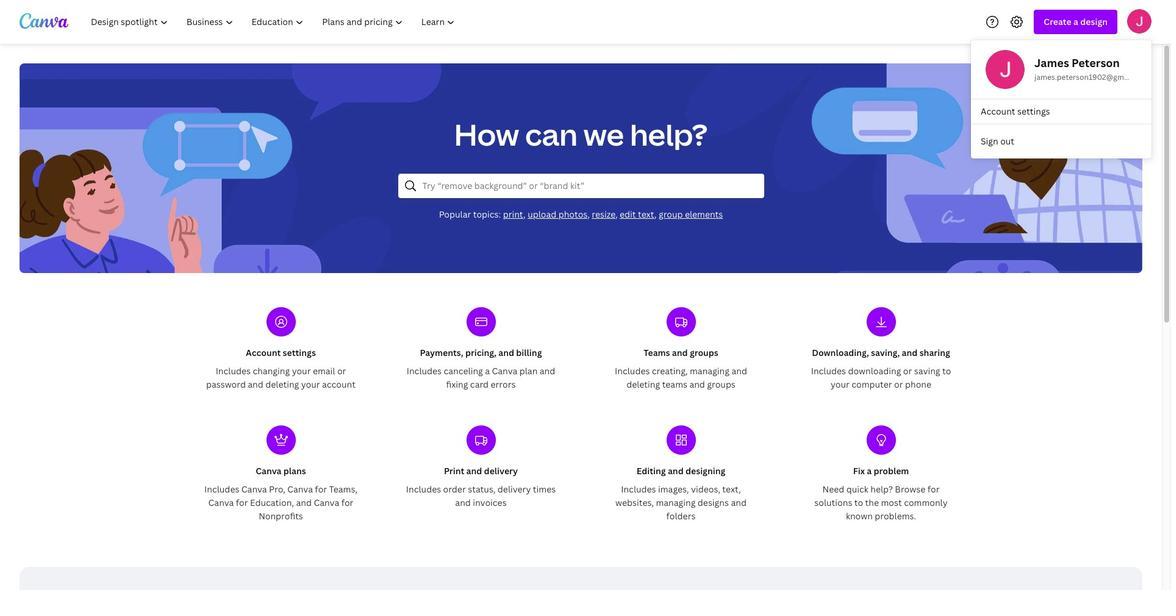 Task type: vqa. For each thing, say whether or not it's contained in the screenshot.


Task type: locate. For each thing, give the bounding box(es) containing it.
2 deleting from the left
[[627, 379, 660, 391]]

groups right the teams
[[708, 379, 736, 391]]

for
[[315, 484, 327, 496], [928, 484, 940, 496], [236, 497, 248, 509], [342, 497, 354, 509]]

, left upload
[[524, 209, 526, 220]]

1 horizontal spatial deleting
[[627, 379, 660, 391]]

canva plans
[[256, 466, 306, 477]]

plan
[[520, 366, 538, 377]]

0 vertical spatial account settings
[[981, 106, 1051, 117]]

james.peterson1902@gmail.com
[[1035, 72, 1150, 82]]

Try "remove background" or "brand kit" search field
[[423, 175, 756, 198]]

1 horizontal spatial a
[[867, 466, 872, 477]]

and inside includes changing your email or password and deleting your account
[[248, 379, 264, 391]]

includes up password
[[216, 366, 251, 377]]

designs
[[698, 497, 729, 509]]

resize
[[592, 209, 616, 220]]

canva up errors
[[492, 366, 518, 377]]

1 vertical spatial settings
[[283, 347, 316, 359]]

teams
[[663, 379, 688, 391]]

downloading,
[[812, 347, 870, 359]]

includes for changing
[[216, 366, 251, 377]]

changing
[[253, 366, 290, 377]]

or up account
[[337, 366, 346, 377]]

includes downloading or saving to your computer or phone
[[812, 366, 952, 391]]

computer
[[852, 379, 893, 391]]

account up changing
[[246, 347, 281, 359]]

1 vertical spatial delivery
[[498, 484, 531, 496]]

group elements link
[[659, 209, 723, 220]]

quick
[[847, 484, 869, 496]]

settings
[[1018, 106, 1051, 117], [283, 347, 316, 359]]

problems.
[[875, 511, 917, 522]]

1 vertical spatial account
[[246, 347, 281, 359]]

includes down payments,
[[407, 366, 442, 377]]

deleting down changing
[[266, 379, 299, 391]]

0 vertical spatial to
[[943, 366, 952, 377]]

delivery inside includes order status, delivery times and invoices
[[498, 484, 531, 496]]

2 vertical spatial a
[[867, 466, 872, 477]]

managing inside includes images, videos, text, websites, managing designs and folders
[[656, 497, 696, 509]]

1 horizontal spatial to
[[943, 366, 952, 377]]

includes left "pro,"
[[204, 484, 239, 496]]

billing
[[517, 347, 542, 359]]

canva down plans
[[288, 484, 313, 496]]

print link
[[503, 209, 524, 220]]

account settings up changing
[[246, 347, 316, 359]]

to inside need quick help? browse for solutions to the most commonly known problems.
[[855, 497, 864, 509]]

0 horizontal spatial settings
[[283, 347, 316, 359]]

includes
[[216, 366, 251, 377], [407, 366, 442, 377], [615, 366, 650, 377], [812, 366, 847, 377], [204, 484, 239, 496], [406, 484, 441, 496], [621, 484, 656, 496]]

managing down teams and groups in the bottom right of the page
[[690, 366, 730, 377]]

edit text link
[[620, 209, 655, 220]]

deleting
[[266, 379, 299, 391], [627, 379, 660, 391]]

or left phone
[[895, 379, 904, 391]]

a left design
[[1074, 16, 1079, 27]]

0 vertical spatial account
[[981, 106, 1016, 117]]

0 horizontal spatial deleting
[[266, 379, 299, 391]]

saving,
[[872, 347, 900, 359]]

to right saving
[[943, 366, 952, 377]]

, left group
[[655, 209, 657, 220]]

how
[[455, 115, 520, 154]]

0 horizontal spatial help?
[[630, 115, 708, 154]]

a inside dropdown button
[[1074, 16, 1079, 27]]

1 vertical spatial a
[[485, 366, 490, 377]]

, left resize link
[[588, 209, 590, 220]]

account inside james peterson 'menu'
[[981, 106, 1016, 117]]

1 horizontal spatial help?
[[871, 484, 893, 496]]

fix a problem
[[854, 466, 910, 477]]

need quick help? browse for solutions to the most commonly known problems.
[[815, 484, 948, 522]]

account settings
[[981, 106, 1051, 117], [246, 347, 316, 359]]

fix
[[854, 466, 865, 477]]

1 vertical spatial account settings
[[246, 347, 316, 359]]

problem
[[874, 466, 910, 477]]

groups
[[690, 347, 719, 359], [708, 379, 736, 391]]

canva up "pro,"
[[256, 466, 282, 477]]

sign
[[981, 135, 999, 147]]

canva up education,
[[242, 484, 267, 496]]

delivery up the invoices
[[498, 484, 531, 496]]

photos
[[559, 209, 588, 220]]

james peterson menu
[[972, 40, 1152, 159]]

your down downloading,
[[831, 379, 850, 391]]

times
[[533, 484, 556, 496]]

includes images, videos, text, websites, managing designs and folders
[[616, 484, 747, 522]]

editing and designing
[[637, 466, 726, 477]]

account settings up out
[[981, 106, 1051, 117]]

payments, pricing, and billing
[[420, 347, 542, 359]]

0 vertical spatial a
[[1074, 16, 1079, 27]]

group
[[659, 209, 683, 220]]

1 horizontal spatial settings
[[1018, 106, 1051, 117]]

plans
[[284, 466, 306, 477]]

teams
[[644, 347, 670, 359]]

delivery up status, on the left
[[484, 466, 518, 477]]

1 vertical spatial help?
[[871, 484, 893, 496]]

most
[[882, 497, 902, 509]]

settings up sign out button
[[1018, 106, 1051, 117]]

delivery
[[484, 466, 518, 477], [498, 484, 531, 496]]

1 vertical spatial managing
[[656, 497, 696, 509]]

settings inside james peterson 'menu'
[[1018, 106, 1051, 117]]

includes down teams
[[615, 366, 650, 377]]

how can we help?
[[455, 115, 708, 154]]

0 vertical spatial settings
[[1018, 106, 1051, 117]]

includes left order
[[406, 484, 441, 496]]

print
[[503, 209, 524, 220]]

includes for canva
[[204, 484, 239, 496]]

help?
[[630, 115, 708, 154], [871, 484, 893, 496]]

folders
[[667, 511, 696, 522]]

the
[[866, 497, 879, 509]]

top level navigation element
[[83, 10, 466, 34]]

includes inside includes canceling a canva plan and fixing card errors
[[407, 366, 442, 377]]

0 vertical spatial help?
[[630, 115, 708, 154]]

includes down downloading,
[[812, 366, 847, 377]]

includes up websites,
[[621, 484, 656, 496]]

includes inside includes creating, managing and deleting teams and groups
[[615, 366, 650, 377]]

for left "teams,"
[[315, 484, 327, 496]]

managing down images,
[[656, 497, 696, 509]]

0 vertical spatial delivery
[[484, 466, 518, 477]]

1 deleting from the left
[[266, 379, 299, 391]]

and inside includes canceling a canva plan and fixing card errors
[[540, 366, 556, 377]]

1 horizontal spatial account
[[981, 106, 1016, 117]]

deleting down creating,
[[627, 379, 660, 391]]

includes canceling a canva plan and fixing card errors
[[407, 366, 556, 391]]

videos,
[[691, 484, 721, 496]]

canva left education,
[[208, 497, 234, 509]]

settings up email
[[283, 347, 316, 359]]

0 vertical spatial managing
[[690, 366, 730, 377]]

3 , from the left
[[616, 209, 618, 220]]

for up commonly
[[928, 484, 940, 496]]

includes inside includes changing your email or password and deleting your account
[[216, 366, 251, 377]]

0 horizontal spatial to
[[855, 497, 864, 509]]

pricing,
[[466, 347, 497, 359]]

managing
[[690, 366, 730, 377], [656, 497, 696, 509]]

,
[[524, 209, 526, 220], [588, 209, 590, 220], [616, 209, 618, 220], [655, 209, 657, 220]]

4 , from the left
[[655, 209, 657, 220]]

for down "teams,"
[[342, 497, 354, 509]]

downloading, saving, and sharing
[[812, 347, 951, 359]]

education,
[[250, 497, 294, 509]]

commonly
[[905, 497, 948, 509]]

, left edit
[[616, 209, 618, 220]]

and
[[499, 347, 514, 359], [672, 347, 688, 359], [902, 347, 918, 359], [540, 366, 556, 377], [732, 366, 748, 377], [248, 379, 264, 391], [690, 379, 705, 391], [467, 466, 482, 477], [668, 466, 684, 477], [296, 497, 312, 509], [456, 497, 471, 509], [731, 497, 747, 509]]

to left the
[[855, 497, 864, 509]]

includes order status, delivery times and invoices
[[406, 484, 556, 509]]

includes canva pro, canva for teams, canva for education, and canva for nonprofits
[[204, 484, 358, 522]]

websites,
[[616, 497, 654, 509]]

for left education,
[[236, 497, 248, 509]]

print
[[444, 466, 465, 477]]

email
[[313, 366, 335, 377]]

managing inside includes creating, managing and deleting teams and groups
[[690, 366, 730, 377]]

groups up includes creating, managing and deleting teams and groups
[[690, 347, 719, 359]]

includes inside includes canva pro, canva for teams, canva for education, and canva for nonprofits
[[204, 484, 239, 496]]

to
[[943, 366, 952, 377], [855, 497, 864, 509]]

editing
[[637, 466, 666, 477]]

order
[[443, 484, 466, 496]]

status,
[[468, 484, 496, 496]]

canva
[[492, 366, 518, 377], [256, 466, 282, 477], [242, 484, 267, 496], [288, 484, 313, 496], [208, 497, 234, 509], [314, 497, 339, 509]]

1 vertical spatial groups
[[708, 379, 736, 391]]

includes inside includes downloading or saving to your computer or phone
[[812, 366, 847, 377]]

includes for images,
[[621, 484, 656, 496]]

2 horizontal spatial a
[[1074, 16, 1079, 27]]

creating,
[[652, 366, 688, 377]]

a up card
[[485, 366, 490, 377]]

out
[[1001, 135, 1015, 147]]

invoices
[[473, 497, 507, 509]]

or
[[337, 366, 346, 377], [904, 366, 913, 377], [895, 379, 904, 391]]

deleting inside includes creating, managing and deleting teams and groups
[[627, 379, 660, 391]]

topics:
[[473, 209, 501, 220]]

includes inside includes order status, delivery times and invoices
[[406, 484, 441, 496]]

and inside includes images, videos, text, websites, managing designs and folders
[[731, 497, 747, 509]]

a for create
[[1074, 16, 1079, 27]]

popular
[[439, 209, 471, 220]]

0 horizontal spatial account settings
[[246, 347, 316, 359]]

edit
[[620, 209, 636, 220]]

browse
[[896, 484, 926, 496]]

includes changing your email or password and deleting your account
[[206, 366, 356, 391]]

1 vertical spatial to
[[855, 497, 864, 509]]

1 horizontal spatial account settings
[[981, 106, 1051, 117]]

account up sign out
[[981, 106, 1016, 117]]

your
[[292, 366, 311, 377], [301, 379, 320, 391], [831, 379, 850, 391]]

account
[[981, 106, 1016, 117], [246, 347, 281, 359]]

0 horizontal spatial a
[[485, 366, 490, 377]]

a right fix
[[867, 466, 872, 477]]

includes inside includes images, videos, text, websites, managing designs and folders
[[621, 484, 656, 496]]



Task type: describe. For each thing, give the bounding box(es) containing it.
images,
[[659, 484, 689, 496]]

1 , from the left
[[524, 209, 526, 220]]

fixing
[[446, 379, 468, 391]]

popular topics: print , upload photos , resize , edit text , group elements
[[439, 209, 723, 220]]

upload photos link
[[528, 209, 588, 220]]

account settings inside account settings link
[[981, 106, 1051, 117]]

and inside includes canva pro, canva for teams, canva for education, and canva for nonprofits
[[296, 497, 312, 509]]

account
[[322, 379, 356, 391]]

james peterson james.peterson1902@gmail.com
[[1035, 56, 1150, 82]]

deleting inside includes changing your email or password and deleting your account
[[266, 379, 299, 391]]

includes for downloading
[[812, 366, 847, 377]]

a inside includes canceling a canva plan and fixing card errors
[[485, 366, 490, 377]]

a for fix
[[867, 466, 872, 477]]

we
[[584, 115, 624, 154]]

includes for canceling
[[407, 366, 442, 377]]

pro,
[[269, 484, 285, 496]]

need
[[823, 484, 845, 496]]

or inside includes changing your email or password and deleting your account
[[337, 366, 346, 377]]

create a design button
[[1035, 10, 1118, 34]]

card
[[470, 379, 489, 391]]

upload
[[528, 209, 557, 220]]

includes for creating,
[[615, 366, 650, 377]]

canva down "teams,"
[[314, 497, 339, 509]]

and inside includes order status, delivery times and invoices
[[456, 497, 471, 509]]

help? inside need quick help? browse for solutions to the most commonly known problems.
[[871, 484, 893, 496]]

elements
[[685, 209, 723, 220]]

or up phone
[[904, 366, 913, 377]]

sign out
[[981, 135, 1015, 147]]

your inside includes downloading or saving to your computer or phone
[[831, 379, 850, 391]]

includes creating, managing and deleting teams and groups
[[615, 366, 748, 391]]

sign out button
[[972, 129, 1152, 154]]

designing
[[686, 466, 726, 477]]

groups inside includes creating, managing and deleting teams and groups
[[708, 379, 736, 391]]

payments,
[[420, 347, 464, 359]]

james peterson image
[[1128, 9, 1152, 33]]

0 vertical spatial groups
[[690, 347, 719, 359]]

print and delivery
[[444, 466, 518, 477]]

phone
[[906, 379, 932, 391]]

known
[[846, 511, 873, 522]]

teams,
[[329, 484, 358, 496]]

sharing
[[920, 347, 951, 359]]

design
[[1081, 16, 1108, 27]]

peterson
[[1072, 56, 1121, 70]]

create
[[1044, 16, 1072, 27]]

your left email
[[292, 366, 311, 377]]

0 horizontal spatial account
[[246, 347, 281, 359]]

to inside includes downloading or saving to your computer or phone
[[943, 366, 952, 377]]

for inside need quick help? browse for solutions to the most commonly known problems.
[[928, 484, 940, 496]]

text
[[638, 209, 655, 220]]

password
[[206, 379, 246, 391]]

resize link
[[592, 209, 616, 220]]

create a design
[[1044, 16, 1108, 27]]

solutions
[[815, 497, 853, 509]]

james
[[1035, 56, 1070, 70]]

teams and groups
[[644, 347, 719, 359]]

includes for order
[[406, 484, 441, 496]]

text,
[[723, 484, 741, 496]]

your down email
[[301, 379, 320, 391]]

downloading
[[849, 366, 902, 377]]

can
[[526, 115, 578, 154]]

canceling
[[444, 366, 483, 377]]

2 , from the left
[[588, 209, 590, 220]]

nonprofits
[[259, 511, 303, 522]]

errors
[[491, 379, 516, 391]]

canva inside includes canceling a canva plan and fixing card errors
[[492, 366, 518, 377]]

account settings link
[[972, 99, 1152, 124]]

saving
[[915, 366, 941, 377]]



